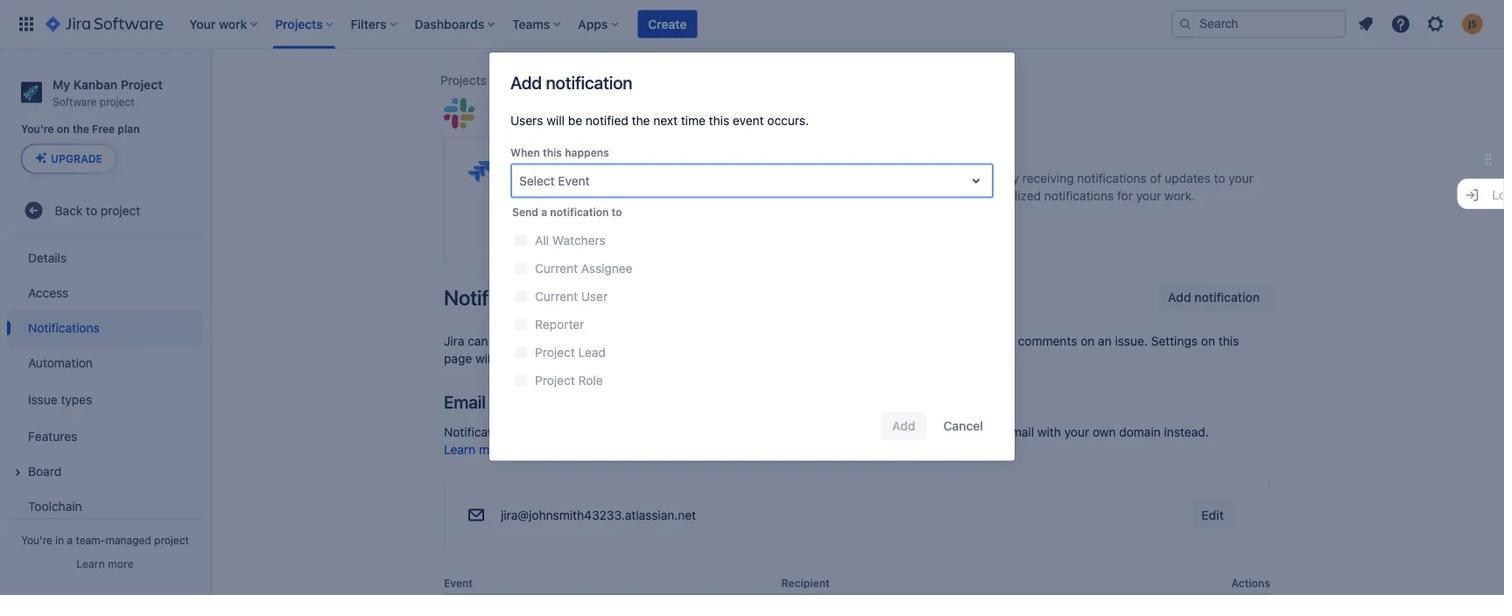 Task type: vqa. For each thing, say whether or not it's contained in the screenshot.
the rightmost list
no



Task type: describe. For each thing, give the bounding box(es) containing it.
1 horizontal spatial from
[[753, 425, 779, 439]]

primary element
[[11, 0, 1172, 49]]

details
[[28, 250, 67, 265]]

settings
[[1151, 334, 1198, 348]]

kanban for my kanban project
[[528, 73, 571, 88]]

work
[[975, 171, 1002, 186]]

my kanban project software project
[[53, 77, 162, 108]]

be inside add notification dialog
[[568, 113, 582, 128]]

0 horizontal spatial to
[[86, 203, 97, 218]]

3 an from the left
[[1098, 334, 1112, 348]]

all watchers
[[535, 233, 606, 247]]

Search field
[[1172, 10, 1347, 38]]

project lead
[[535, 345, 606, 359]]

email inside jira can send people or roles an email when events happen on an issue - for example, when someone comments on an issue. settings on this page will be overridden by a user's
[[627, 334, 657, 348]]

comments
[[1018, 334, 1077, 348]]

a inside "notification emails for this project can be sent directly from jira software, or you can use a custom email with your own domain instead. learn more about sending emails from your domain ."
[[949, 425, 956, 439]]

project for project role
[[535, 373, 575, 387]]

project for project settings
[[635, 73, 675, 88]]

features link
[[7, 419, 203, 454]]

.
[[734, 442, 738, 457]]

actions
[[1232, 577, 1271, 589]]

back to project
[[55, 203, 140, 218]]

on right settings
[[1201, 334, 1215, 348]]

when
[[510, 147, 540, 159]]

add notification dialog
[[489, 53, 1015, 461]]

jira inside jira can send people or roles an email when events happen on an issue - for example, when someone comments on an issue. settings on this page will be overridden by a user's
[[444, 334, 464, 348]]

email icon image
[[466, 505, 487, 526]]

this right time at the top of page
[[709, 113, 730, 128]]

you're in a team-managed project
[[21, 534, 189, 546]]

jira@johnsmith43233.atlassian.net
[[501, 508, 696, 522]]

assignee
[[581, 261, 633, 275]]

1 horizontal spatial can
[[638, 425, 658, 439]]

you're on the free plan
[[21, 123, 140, 135]]

learn inside button
[[76, 558, 105, 570]]

current for current assignee
[[535, 261, 578, 275]]

my for my kanban project
[[508, 73, 525, 88]]

a right in
[[67, 534, 73, 546]]

project settings
[[635, 73, 724, 88]]

add for add notification dialog
[[510, 72, 542, 92]]

when this happens
[[510, 147, 609, 159]]

project up notified
[[574, 73, 614, 88]]

directly
[[707, 425, 749, 439]]

users will be notified the next time this event occurs.
[[510, 113, 809, 128]]

free
[[92, 123, 115, 135]]

for inside "notification emails for this project can be sent directly from jira software, or you can use a custom email with your own domain instead. learn more about sending emails from your domain ."
[[552, 425, 568, 439]]

2 of from the left
[[1150, 171, 1162, 186]]

project role
[[535, 373, 603, 387]]

managed
[[105, 534, 151, 546]]

your left work.
[[1136, 189, 1161, 203]]

learn more about sending emails from your domain button
[[444, 441, 734, 458]]

notification emails for this project can be sent directly from jira software, or you can use a custom email with your own domain instead. learn more about sending emails from your domain .
[[444, 425, 1209, 457]]

email inside "notification emails for this project can be sent directly from jira software, or you can use a custom email with your own domain instead. learn more about sending emails from your domain ."
[[1004, 425, 1034, 439]]

events
[[694, 334, 731, 348]]

learn more
[[76, 558, 134, 570]]

reporter
[[535, 317, 584, 331]]

select event
[[519, 173, 590, 188]]

to inside add notification dialog
[[612, 206, 622, 218]]

stay on top of your work by receiving notifications of updates to your team's projects or personalized notifications for your work.
[[864, 171, 1254, 203]]

about
[[511, 442, 544, 457]]

add notification for add notification dialog
[[510, 72, 633, 92]]

will inside jira can send people or roles an email when events happen on an issue - for example, when someone comments on an issue. settings on this page will be overridden by a user's
[[475, 351, 494, 366]]

automation
[[28, 355, 93, 370]]

back
[[55, 203, 83, 218]]

1 vertical spatial notification
[[550, 206, 609, 218]]

someone
[[963, 334, 1015, 348]]

board
[[28, 464, 61, 478]]

plan
[[118, 123, 140, 135]]

sent
[[679, 425, 704, 439]]

project settings link
[[635, 70, 724, 91]]

jira can send people or roles an email when events happen on an issue - for example, when someone comments on an issue. settings on this page will be overridden by a user's
[[444, 334, 1239, 366]]

send
[[491, 334, 519, 348]]

add for 'add notification' button
[[1168, 290, 1191, 304]]

back to project link
[[7, 193, 203, 228]]

team's
[[864, 189, 902, 203]]

on up upgrade button
[[57, 123, 70, 135]]

cancel
[[944, 419, 983, 433]]

notified
[[586, 113, 628, 128]]

by inside jira can send people or roles an email when events happen on an issue - for example, when someone comments on an issue. settings on this page will be overridden by a user's
[[579, 351, 592, 366]]

event
[[733, 113, 764, 128]]

open image
[[966, 170, 987, 191]]

my kanban project link
[[508, 70, 614, 91]]

roles
[[579, 334, 607, 348]]

updates
[[1165, 171, 1211, 186]]

notification
[[444, 425, 509, 439]]

custom
[[959, 425, 1001, 439]]

personalized
[[969, 189, 1041, 203]]

1 when from the left
[[660, 334, 691, 348]]

use
[[926, 425, 946, 439]]

lead
[[578, 345, 606, 359]]

project inside "notification emails for this project can be sent directly from jira software, or you can use a custom email with your own domain instead. learn more about sending emails from your domain ."
[[595, 425, 635, 439]]

or inside jira can send people or roles an email when events happen on an issue - for example, when someone comments on an issue. settings on this page will be overridden by a user's
[[564, 334, 576, 348]]

automation link
[[7, 345, 203, 380]]

top
[[910, 171, 929, 186]]

all
[[535, 233, 549, 247]]

issue.
[[1115, 334, 1148, 348]]

can inside jira can send people or roles an email when events happen on an issue - for example, when someone comments on an issue. settings on this page will be overridden by a user's
[[468, 334, 488, 348]]

create button
[[638, 10, 697, 38]]

0 vertical spatial notifications
[[1077, 171, 1147, 186]]

-
[[847, 334, 853, 348]]

issue
[[28, 392, 58, 407]]

jira inside "notification emails for this project can be sent directly from jira software, or you can use a custom email with your own domain instead. learn more about sending emails from your domain ."
[[782, 425, 803, 439]]

1 an from the left
[[610, 334, 624, 348]]

issue types
[[28, 392, 92, 407]]



Task type: locate. For each thing, give the bounding box(es) containing it.
2 horizontal spatial or
[[954, 189, 966, 203]]

1 vertical spatial jira
[[782, 425, 803, 439]]

0 vertical spatial domain
[[1119, 425, 1161, 439]]

a right use
[[949, 425, 956, 439]]

from right the "directly"
[[753, 425, 779, 439]]

notifications down receiving
[[1044, 189, 1114, 203]]

1 of from the left
[[932, 171, 943, 186]]

2 horizontal spatial can
[[902, 425, 922, 439]]

an left issue.
[[1098, 334, 1112, 348]]

a right send
[[541, 206, 547, 218]]

0 vertical spatial learn
[[444, 442, 476, 457]]

upgrade
[[51, 153, 102, 165]]

board button
[[7, 454, 203, 489]]

emails up about
[[512, 425, 549, 439]]

you're up upgrade button
[[21, 123, 54, 135]]

0 horizontal spatial be
[[497, 351, 511, 366]]

event down email icon
[[444, 577, 473, 589]]

domain
[[1119, 425, 1161, 439], [692, 442, 734, 457]]

or down the reporter
[[564, 334, 576, 348]]

add inside dialog
[[510, 72, 542, 92]]

email left the with
[[1004, 425, 1034, 439]]

or
[[954, 189, 966, 203], [564, 334, 576, 348], [863, 425, 875, 439]]

0 horizontal spatial kanban
[[73, 77, 118, 92]]

project up plan
[[100, 95, 135, 108]]

your down sent
[[664, 442, 689, 457]]

current for current user
[[535, 289, 578, 303]]

0 vertical spatial by
[[1006, 171, 1019, 186]]

0 horizontal spatial more
[[108, 558, 134, 570]]

kanban up users at the top left of page
[[528, 73, 571, 88]]

1 horizontal spatial notifications
[[444, 285, 560, 309]]

more
[[479, 442, 508, 457], [108, 558, 134, 570]]

my kanban project
[[508, 73, 614, 88]]

1 vertical spatial for
[[856, 334, 872, 348]]

more down notification on the bottom of page
[[479, 442, 508, 457]]

0 vertical spatial add
[[510, 72, 542, 92]]

1 horizontal spatial domain
[[1119, 425, 1161, 439]]

user
[[581, 289, 608, 303]]

work.
[[1165, 189, 1195, 203]]

projects
[[440, 73, 487, 88]]

domain right own
[[1119, 425, 1161, 439]]

access link
[[7, 275, 203, 310]]

0 horizontal spatial email
[[627, 334, 657, 348]]

1 horizontal spatial learn
[[444, 442, 476, 457]]

user's
[[606, 351, 640, 366]]

0 vertical spatial notification
[[546, 72, 633, 92]]

0 vertical spatial jira
[[444, 334, 464, 348]]

when left events
[[660, 334, 691, 348]]

add notification inside button
[[1168, 290, 1260, 304]]

my up slack
[[508, 73, 525, 88]]

notification inside 'add notification' button
[[1195, 290, 1260, 304]]

2 horizontal spatial an
[[1098, 334, 1112, 348]]

to up "assignee"
[[612, 206, 622, 218]]

event down happens
[[558, 173, 590, 188]]

be down send at the left
[[497, 351, 511, 366]]

create banner
[[0, 0, 1504, 49]]

0 vertical spatial add notification
[[510, 72, 633, 92]]

0 horizontal spatial emails
[[512, 425, 549, 439]]

0 vertical spatial email
[[627, 334, 657, 348]]

by up personalized
[[1006, 171, 1019, 186]]

1 horizontal spatial will
[[547, 113, 565, 128]]

1 horizontal spatial of
[[1150, 171, 1162, 186]]

watchers
[[552, 233, 606, 247]]

for right the -
[[856, 334, 872, 348]]

the left free
[[72, 123, 89, 135]]

this right when
[[543, 147, 562, 159]]

jira issue preview in slack image
[[444, 137, 850, 262]]

a
[[541, 206, 547, 218], [596, 351, 602, 366], [949, 425, 956, 439], [67, 534, 73, 546]]

1 horizontal spatial an
[[798, 334, 811, 348]]

notifications up the automation
[[28, 320, 100, 335]]

an up user's
[[610, 334, 624, 348]]

notification for 'add notification' button
[[1195, 290, 1260, 304]]

with
[[1037, 425, 1061, 439]]

1 vertical spatial by
[[579, 351, 592, 366]]

or left open image
[[954, 189, 966, 203]]

1 vertical spatial or
[[564, 334, 576, 348]]

1 vertical spatial add notification
[[1168, 290, 1260, 304]]

project down overridden
[[535, 373, 575, 387]]

1 horizontal spatial email
[[1004, 425, 1034, 439]]

When this happens text field
[[519, 172, 523, 190]]

0 vertical spatial event
[[558, 173, 590, 188]]

project up plan
[[121, 77, 162, 92]]

page
[[444, 351, 472, 366]]

0 horizontal spatial add notification
[[510, 72, 633, 92]]

on left top
[[892, 171, 907, 186]]

notification up 'watchers' at left
[[550, 206, 609, 218]]

project up the users will be notified the next time this event occurs. at the top
[[635, 73, 675, 88]]

create
[[648, 17, 687, 31]]

current up the reporter
[[535, 289, 578, 303]]

0 vertical spatial be
[[568, 113, 582, 128]]

current assignee
[[535, 261, 633, 275]]

more down managed
[[108, 558, 134, 570]]

2 vertical spatial or
[[863, 425, 875, 439]]

2 an from the left
[[798, 334, 811, 348]]

details link
[[7, 240, 203, 275]]

1 horizontal spatial more
[[479, 442, 508, 457]]

1 vertical spatial notifications
[[28, 320, 100, 335]]

1 vertical spatial event
[[444, 577, 473, 589]]

my inside my kanban project software project
[[53, 77, 70, 92]]

can left sent
[[638, 425, 658, 439]]

0 vertical spatial or
[[954, 189, 966, 203]]

1 vertical spatial from
[[635, 442, 661, 457]]

more inside "notification emails for this project can be sent directly from jira software, or you can use a custom email with your own domain instead. learn more about sending emails from your domain ."
[[479, 442, 508, 457]]

my for my kanban project software project
[[53, 77, 70, 92]]

0 vertical spatial you're
[[21, 123, 54, 135]]

1 vertical spatial learn
[[76, 558, 105, 570]]

example,
[[875, 334, 926, 348]]

own
[[1093, 425, 1116, 439]]

by down roles
[[579, 351, 592, 366]]

1 vertical spatial email
[[1004, 425, 1034, 439]]

1 vertical spatial current
[[535, 289, 578, 303]]

2 horizontal spatial to
[[1214, 171, 1225, 186]]

0 horizontal spatial when
[[660, 334, 691, 348]]

be left notified
[[568, 113, 582, 128]]

1 current from the top
[[535, 261, 578, 275]]

notifications
[[444, 285, 560, 309], [28, 320, 100, 335]]

current down "all watchers"
[[535, 261, 578, 275]]

project right managed
[[154, 534, 189, 546]]

1 horizontal spatial my
[[508, 73, 525, 88]]

1 vertical spatial add
[[1168, 290, 1191, 304]]

0 horizontal spatial can
[[468, 334, 488, 348]]

1 horizontal spatial add
[[1168, 290, 1191, 304]]

can up page
[[468, 334, 488, 348]]

0 horizontal spatial domain
[[692, 442, 734, 457]]

group containing details
[[7, 235, 203, 564]]

1 horizontal spatial by
[[1006, 171, 1019, 186]]

select
[[519, 173, 555, 188]]

1 horizontal spatial be
[[568, 113, 582, 128]]

2 you're from the top
[[21, 534, 52, 546]]

types
[[61, 392, 92, 407]]

0 horizontal spatial my
[[53, 77, 70, 92]]

on
[[57, 123, 70, 135], [892, 171, 907, 186], [780, 334, 794, 348], [1081, 334, 1095, 348], [1201, 334, 1215, 348]]

project inside back to project link
[[101, 203, 140, 218]]

add notification inside add notification dialog
[[510, 72, 633, 92]]

settings
[[678, 73, 724, 88]]

a down roles
[[596, 351, 602, 366]]

0 vertical spatial notifications
[[444, 285, 560, 309]]

recipient
[[782, 577, 830, 589]]

this up learn more about sending emails from your domain button
[[571, 425, 592, 439]]

an left 'issue'
[[798, 334, 811, 348]]

for inside jira can send people or roles an email when events happen on an issue - for example, when someone comments on an issue. settings on this page will be overridden by a user's
[[856, 334, 872, 348]]

edit
[[1202, 508, 1224, 522]]

1 horizontal spatial add notification
[[1168, 290, 1260, 304]]

project inside my kanban project software project
[[121, 77, 162, 92]]

to right updates
[[1214, 171, 1225, 186]]

be inside "notification emails for this project can be sent directly from jira software, or you can use a custom email with your own domain instead. learn more about sending emails from your domain ."
[[662, 425, 676, 439]]

notification up notified
[[546, 72, 633, 92]]

the left next
[[632, 113, 650, 128]]

notification for add notification dialog
[[546, 72, 633, 92]]

time
[[681, 113, 706, 128]]

will right users at the top left of page
[[547, 113, 565, 128]]

projects
[[905, 189, 951, 203]]

kanban inside my kanban project software project
[[73, 77, 118, 92]]

in
[[55, 534, 64, 546]]

a inside jira can send people or roles an email when events happen on an issue - for example, when someone comments on an issue. settings on this page will be overridden by a user's
[[596, 351, 602, 366]]

notification
[[546, 72, 633, 92], [550, 206, 609, 218], [1195, 290, 1260, 304]]

for inside stay on top of your work by receiving notifications of updates to your team's projects or personalized notifications for your work.
[[1117, 189, 1133, 203]]

2 current from the top
[[535, 289, 578, 303]]

jira up page
[[444, 334, 464, 348]]

add notification up notified
[[510, 72, 633, 92]]

features
[[28, 429, 77, 443]]

event inside add notification dialog
[[558, 173, 590, 188]]

when right example,
[[929, 334, 960, 348]]

add notification for 'add notification' button
[[1168, 290, 1260, 304]]

overridden
[[515, 351, 575, 366]]

more inside button
[[108, 558, 134, 570]]

project
[[100, 95, 135, 108], [101, 203, 140, 218], [595, 425, 635, 439], [154, 534, 189, 546]]

2 vertical spatial notification
[[1195, 290, 1260, 304]]

to right back
[[86, 203, 97, 218]]

your left own
[[1064, 425, 1089, 439]]

send a notification to
[[512, 206, 622, 218]]

0 vertical spatial more
[[479, 442, 508, 457]]

notifications link
[[7, 310, 203, 345]]

kanban up software
[[73, 77, 118, 92]]

add notification up settings
[[1168, 290, 1260, 304]]

by inside stay on top of your work by receiving notifications of updates to your team's projects or personalized notifications for your work.
[[1006, 171, 1019, 186]]

project inside my kanban project software project
[[100, 95, 135, 108]]

for left work.
[[1117, 189, 1133, 203]]

to
[[1214, 171, 1225, 186], [86, 203, 97, 218], [612, 206, 622, 218]]

issue types link
[[7, 380, 203, 419]]

of left updates
[[1150, 171, 1162, 186]]

send
[[512, 206, 538, 218]]

0 horizontal spatial event
[[444, 577, 473, 589]]

learn more button
[[76, 557, 134, 571]]

1 horizontal spatial emails
[[595, 442, 631, 457]]

0 horizontal spatial the
[[72, 123, 89, 135]]

1 vertical spatial you're
[[21, 534, 52, 546]]

0 horizontal spatial notifications
[[28, 320, 100, 335]]

add notification button
[[1158, 283, 1271, 311]]

add up settings
[[1168, 290, 1191, 304]]

add inside button
[[1168, 290, 1191, 304]]

0 horizontal spatial add
[[510, 72, 542, 92]]

0 vertical spatial for
[[1117, 189, 1133, 203]]

0 horizontal spatial or
[[564, 334, 576, 348]]

emails right 'sending'
[[595, 442, 631, 457]]

0 horizontal spatial an
[[610, 334, 624, 348]]

1 vertical spatial be
[[497, 351, 511, 366]]

from right 'sending'
[[635, 442, 661, 457]]

your
[[947, 171, 972, 186], [1229, 171, 1254, 186], [1136, 189, 1161, 203], [1064, 425, 1089, 439], [664, 442, 689, 457]]

users
[[510, 113, 543, 128]]

1 vertical spatial domain
[[692, 442, 734, 457]]

next
[[653, 113, 678, 128]]

you
[[878, 425, 899, 439]]

jira
[[444, 334, 464, 348], [782, 425, 803, 439]]

project up "details" link
[[101, 203, 140, 218]]

be inside jira can send people or roles an email when events happen on an issue - for example, when someone comments on an issue. settings on this page will be overridden by a user's
[[497, 351, 511, 366]]

learn down notification on the bottom of page
[[444, 442, 476, 457]]

1 horizontal spatial event
[[558, 173, 590, 188]]

kanban
[[528, 73, 571, 88], [73, 77, 118, 92]]

slack logo image
[[444, 98, 475, 129]]

be left sent
[[662, 425, 676, 439]]

will inside add notification dialog
[[547, 113, 565, 128]]

1 horizontal spatial to
[[612, 206, 622, 218]]

2 horizontal spatial be
[[662, 425, 676, 439]]

learn inside "notification emails for this project can be sent directly from jira software, or you can use a custom email with your own domain instead. learn more about sending emails from your domain ."
[[444, 442, 476, 457]]

instead.
[[1164, 425, 1209, 439]]

0 horizontal spatial will
[[475, 351, 494, 366]]

issue
[[815, 334, 844, 348]]

can
[[468, 334, 488, 348], [638, 425, 658, 439], [902, 425, 922, 439]]

1 horizontal spatial jira
[[782, 425, 803, 439]]

role
[[578, 373, 603, 387]]

1 you're from the top
[[21, 123, 54, 135]]

0 horizontal spatial jira
[[444, 334, 464, 348]]

2 vertical spatial for
[[552, 425, 568, 439]]

you're
[[21, 123, 54, 135], [21, 534, 52, 546]]

the inside add notification dialog
[[632, 113, 650, 128]]

kanban for my kanban project software project
[[73, 77, 118, 92]]

search image
[[1179, 17, 1193, 31]]

0 vertical spatial emails
[[512, 425, 549, 439]]

or inside stay on top of your work by receiving notifications of updates to your team's projects or personalized notifications for your work.
[[954, 189, 966, 203]]

2 horizontal spatial for
[[1117, 189, 1133, 203]]

notification up settings
[[1195, 290, 1260, 304]]

0 horizontal spatial learn
[[76, 558, 105, 570]]

email
[[444, 392, 486, 412]]

0 horizontal spatial for
[[552, 425, 568, 439]]

to inside stay on top of your work by receiving notifications of updates to your team's projects or personalized notifications for your work.
[[1214, 171, 1225, 186]]

you're for you're in a team-managed project
[[21, 534, 52, 546]]

0 horizontal spatial from
[[635, 442, 661, 457]]

happen
[[735, 334, 777, 348]]

or left you
[[863, 425, 875, 439]]

of right top
[[932, 171, 943, 186]]

on inside stay on top of your work by receiving notifications of updates to your team's projects or personalized notifications for your work.
[[892, 171, 907, 186]]

0 vertical spatial from
[[753, 425, 779, 439]]

notifications up send at the left
[[444, 285, 560, 309]]

will right page
[[475, 351, 494, 366]]

jira software image
[[46, 14, 163, 35], [46, 14, 163, 35]]

team-
[[76, 534, 105, 546]]

stay
[[864, 171, 889, 186]]

notifications right receiving
[[1077, 171, 1147, 186]]

people
[[522, 334, 561, 348]]

2 vertical spatial be
[[662, 425, 676, 439]]

1 horizontal spatial or
[[863, 425, 875, 439]]

project
[[574, 73, 614, 88], [635, 73, 675, 88], [121, 77, 162, 92], [535, 345, 575, 359], [535, 373, 575, 387]]

1 horizontal spatial when
[[929, 334, 960, 348]]

0 vertical spatial will
[[547, 113, 565, 128]]

or inside "notification emails for this project can be sent directly from jira software, or you can use a custom email with your own domain instead. learn more about sending emails from your domain ."
[[863, 425, 875, 439]]

add up slack
[[510, 72, 542, 92]]

project up learn more about sending emails from your domain button
[[595, 425, 635, 439]]

edit button
[[1191, 501, 1235, 529]]

upgrade button
[[22, 145, 116, 173]]

group
[[7, 235, 203, 564]]

1 vertical spatial notifications
[[1044, 189, 1114, 203]]

1 horizontal spatial the
[[632, 113, 650, 128]]

this inside "notification emails for this project can be sent directly from jira software, or you can use a custom email with your own domain instead. learn more about sending emails from your domain ."
[[571, 425, 592, 439]]

1 horizontal spatial kanban
[[528, 73, 571, 88]]

email up user's
[[627, 334, 657, 348]]

toolchain link
[[7, 489, 203, 524]]

learn down "team-"
[[76, 558, 105, 570]]

an
[[610, 334, 624, 348], [798, 334, 811, 348], [1098, 334, 1112, 348]]

occurs.
[[767, 113, 809, 128]]

on right happen
[[780, 334, 794, 348]]

project for project lead
[[535, 345, 575, 359]]

jira left software,
[[782, 425, 803, 439]]

a inside dialog
[[541, 206, 547, 218]]

this down 'add notification' button
[[1219, 334, 1239, 348]]

2 when from the left
[[929, 334, 960, 348]]

your right updates
[[1229, 171, 1254, 186]]

1 vertical spatial will
[[475, 351, 494, 366]]

this inside jira can send people or roles an email when events happen on an issue - for example, when someone comments on an issue. settings on this page will be overridden by a user's
[[1219, 334, 1239, 348]]

you're for you're on the free plan
[[21, 123, 54, 135]]

my up software
[[53, 77, 70, 92]]

software,
[[806, 425, 860, 439]]

project down the reporter
[[535, 345, 575, 359]]

your left "work"
[[947, 171, 972, 186]]

current user
[[535, 289, 608, 303]]

receiving
[[1023, 171, 1074, 186]]

you're left in
[[21, 534, 52, 546]]

happens
[[565, 147, 609, 159]]

current
[[535, 261, 578, 275], [535, 289, 578, 303]]

sending
[[547, 442, 592, 457]]

1 horizontal spatial for
[[856, 334, 872, 348]]

when
[[660, 334, 691, 348], [929, 334, 960, 348]]

for up 'sending'
[[552, 425, 568, 439]]

domain down the "directly"
[[692, 442, 734, 457]]

on right comments
[[1081, 334, 1095, 348]]

0 vertical spatial current
[[535, 261, 578, 275]]

1 vertical spatial emails
[[595, 442, 631, 457]]

slack
[[489, 101, 539, 126]]

0 horizontal spatial by
[[579, 351, 592, 366]]

1 vertical spatial more
[[108, 558, 134, 570]]

0 horizontal spatial of
[[932, 171, 943, 186]]

can left use
[[902, 425, 922, 439]]

emails
[[512, 425, 549, 439], [595, 442, 631, 457]]

notifications
[[1077, 171, 1147, 186], [1044, 189, 1114, 203]]



